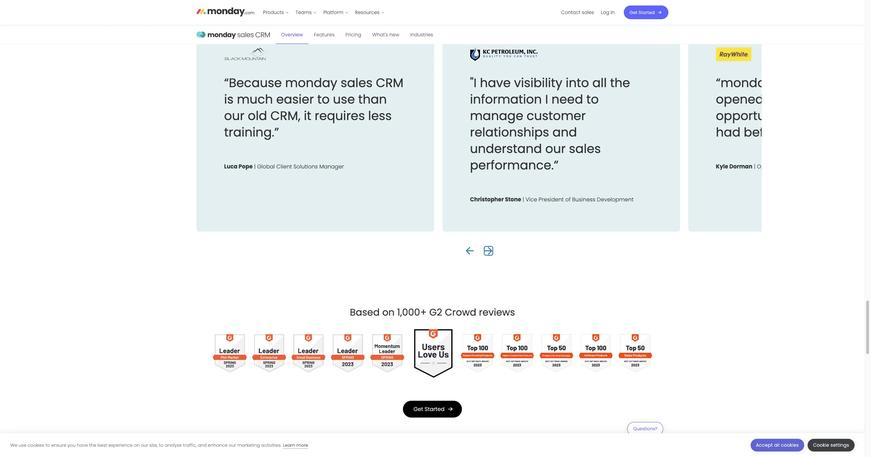 Task type: locate. For each thing, give the bounding box(es) containing it.
0 horizontal spatial have
[[77, 442, 88, 448]]

ensure
[[51, 442, 66, 448]]

vice
[[526, 196, 538, 204]]

all
[[593, 74, 607, 92], [775, 442, 780, 449]]

0 vertical spatial get started
[[630, 9, 655, 16]]

site,
[[149, 442, 158, 448]]

0 horizontal spatial all
[[593, 74, 607, 92]]

1 horizontal spatial and
[[553, 124, 578, 141]]

platform
[[324, 9, 344, 16]]

0 horizontal spatial cookies
[[28, 442, 44, 448]]

1 horizontal spatial manager
[[821, 163, 846, 171]]

to right need
[[587, 91, 599, 108]]

| right dorman
[[755, 163, 756, 171]]

all right 'accept'
[[775, 442, 780, 449]]

1 vertical spatial have
[[77, 442, 88, 448]]

you
[[68, 442, 76, 448]]

0 vertical spatial all
[[593, 74, 607, 92]]

contact sales button
[[558, 7, 598, 18]]

0 horizontal spatial get started button
[[403, 401, 462, 418]]

use left than
[[333, 91, 355, 108]]

list containing contact sales
[[558, 0, 619, 25]]

cookies for use
[[28, 442, 44, 448]]

0 vertical spatial use
[[333, 91, 355, 108]]

| right pope
[[255, 163, 256, 171]]

1 vertical spatial the
[[89, 442, 96, 448]]

1 vertical spatial all
[[775, 442, 780, 449]]

dialog
[[0, 434, 866, 457]]

1 horizontal spatial list
[[558, 0, 619, 25]]

1 horizontal spatial |
[[523, 196, 525, 204]]

log
[[602, 9, 610, 16]]

use right we
[[19, 442, 26, 448]]

teams link
[[293, 7, 320, 18]]

1 vertical spatial on
[[134, 442, 140, 448]]

previous item image
[[466, 247, 474, 255]]

0 horizontal spatial manager
[[320, 163, 344, 171]]

1 horizontal spatial use
[[333, 91, 355, 108]]

manage
[[471, 107, 524, 125]]

previous item button
[[466, 247, 474, 255]]

1 horizontal spatial started
[[639, 9, 655, 16]]

old
[[248, 107, 268, 125]]

0 horizontal spatial use
[[19, 442, 26, 448]]

based on 1,000+ g2 crowd reviews
[[350, 306, 515, 319]]

crm inside "monday sales crm has opened countless doors
[[812, 74, 840, 92]]

reviews
[[479, 306, 515, 319]]

kc 1 image
[[471, 47, 556, 61]]

1 horizontal spatial get started
[[630, 9, 655, 16]]

0 horizontal spatial list
[[260, 0, 388, 25]]

2 crm from the left
[[812, 74, 840, 92]]

1 crm from the left
[[376, 74, 404, 92]]

resources
[[356, 9, 380, 16]]

operation
[[758, 163, 785, 171]]

next item button
[[485, 247, 493, 255]]

2 manager from the left
[[821, 163, 846, 171]]

use
[[333, 91, 355, 108], [19, 442, 26, 448]]

kyle dorman | operation department manager
[[717, 163, 846, 171]]

ray white image
[[717, 47, 802, 61]]

1 horizontal spatial crm
[[812, 74, 840, 92]]

manager right solutions
[[320, 163, 344, 171]]

sales inside "monday sales crm has opened countless doors
[[777, 74, 809, 92]]

"i have visibility into all the information i need to manage customer relationships and understand our sales performance."
[[471, 74, 631, 174]]

0 horizontal spatial get started
[[414, 405, 445, 413]]

0 vertical spatial started
[[639, 9, 655, 16]]

list
[[260, 0, 388, 25], [558, 0, 619, 25]]

questions?
[[634, 425, 658, 432]]

2 horizontal spatial |
[[755, 163, 756, 171]]

cookies right 'accept'
[[782, 442, 799, 449]]

opened
[[717, 91, 765, 108]]

all right into
[[593, 74, 607, 92]]

to
[[318, 91, 330, 108], [587, 91, 599, 108], [46, 442, 50, 448], [159, 442, 164, 448]]

pricing
[[346, 31, 362, 38]]

cookies right we
[[28, 442, 44, 448]]

platform link
[[320, 7, 352, 18]]

and right traffic, at the left
[[198, 442, 207, 448]]

to right site,
[[159, 442, 164, 448]]

relationships
[[471, 124, 550, 141]]

to inside "i have visibility into all the information i need to manage customer relationships and understand our sales performance."
[[587, 91, 599, 108]]

1 horizontal spatial cookies
[[782, 442, 799, 449]]

to left the ensure
[[46, 442, 50, 448]]

manager
[[320, 163, 344, 171], [821, 163, 846, 171]]

1 list from the left
[[260, 0, 388, 25]]

1 horizontal spatial get
[[630, 9, 638, 16]]

than
[[359, 91, 387, 108]]

0 horizontal spatial crm
[[376, 74, 404, 92]]

0 horizontal spatial and
[[198, 442, 207, 448]]

1 vertical spatial started
[[425, 405, 445, 413]]

0 vertical spatial get started button
[[624, 5, 669, 19]]

0 horizontal spatial the
[[89, 442, 96, 448]]

learn
[[283, 442, 295, 448]]

the
[[611, 74, 631, 92], [89, 442, 96, 448]]

on right experience
[[134, 442, 140, 448]]

teams
[[296, 9, 312, 16]]

pricing link
[[340, 25, 367, 44]]

cookies
[[28, 442, 44, 448], [782, 442, 799, 449]]

accept all cookies
[[757, 442, 799, 449]]

on left 1,000+
[[383, 306, 395, 319]]

0 horizontal spatial started
[[425, 405, 445, 413]]

our right "enhance"
[[229, 442, 236, 448]]

0 horizontal spatial |
[[255, 163, 256, 171]]

1 horizontal spatial get started button
[[624, 5, 669, 19]]

learn more link
[[283, 442, 308, 449]]

| left vice
[[523, 196, 525, 204]]

global
[[257, 163, 275, 171]]

"i
[[471, 74, 477, 92]]

the inside "i have visibility into all the information i need to manage customer relationships and understand our sales performance."
[[611, 74, 631, 92]]

new
[[390, 31, 400, 38]]

our left old
[[224, 107, 245, 125]]

1 vertical spatial and
[[198, 442, 207, 448]]

in
[[611, 9, 615, 16]]

0 vertical spatial have
[[481, 74, 511, 92]]

and down need
[[553, 124, 578, 141]]

what's new link
[[367, 25, 405, 44]]

0 vertical spatial and
[[553, 124, 578, 141]]

use inside "because monday sales crm is much easier to use than our old crm, it requires less training."
[[333, 91, 355, 108]]

|
[[255, 163, 256, 171], [755, 163, 756, 171], [523, 196, 525, 204]]

contact
[[562, 9, 581, 16]]

less
[[369, 107, 392, 125]]

it
[[304, 107, 312, 125]]

our inside "i have visibility into all the information i need to manage customer relationships and understand our sales performance."
[[546, 140, 566, 158]]

list containing products
[[260, 0, 388, 25]]

0 horizontal spatial get
[[414, 405, 424, 413]]

all inside "i have visibility into all the information i need to manage customer relationships and understand our sales performance."
[[593, 74, 607, 92]]

1 horizontal spatial on
[[383, 306, 395, 319]]

sales
[[583, 9, 595, 16], [341, 74, 373, 92], [777, 74, 809, 92], [570, 140, 602, 158]]

cookie settings button
[[808, 439, 855, 452]]

1 horizontal spatial have
[[481, 74, 511, 92]]

1 vertical spatial use
[[19, 442, 26, 448]]

0 horizontal spatial on
[[134, 442, 140, 448]]

1 horizontal spatial the
[[611, 74, 631, 92]]

to right 'it'
[[318, 91, 330, 108]]

sales inside "because monday sales crm is much easier to use than our old crm, it requires less training."
[[341, 74, 373, 92]]

questions? button
[[628, 422, 664, 440]]

started
[[639, 9, 655, 16], [425, 405, 445, 413]]

1 vertical spatial get started button
[[403, 401, 462, 418]]

solutions
[[294, 163, 318, 171]]

0 vertical spatial the
[[611, 74, 631, 92]]

we use cookies to ensure you have the best experience on our site, to analyze traffic, and enhance our marketing activities. learn more
[[10, 442, 308, 448]]

0 vertical spatial get
[[630, 9, 638, 16]]

on
[[383, 306, 395, 319], [134, 442, 140, 448]]

cookies inside button
[[782, 442, 799, 449]]

manager right department
[[821, 163, 846, 171]]

what's new
[[373, 31, 400, 38]]

have right you
[[77, 442, 88, 448]]

our down customer
[[546, 140, 566, 158]]

cookies for all
[[782, 442, 799, 449]]

crm
[[376, 74, 404, 92], [812, 74, 840, 92]]

and
[[553, 124, 578, 141], [198, 442, 207, 448]]

our
[[224, 107, 245, 125], [546, 140, 566, 158], [141, 442, 148, 448], [229, 442, 236, 448]]

visibility
[[515, 74, 563, 92]]

have right ""i"
[[481, 74, 511, 92]]

2 list from the left
[[558, 0, 619, 25]]

christopher stone | vice president of business development
[[471, 196, 634, 204]]

1 horizontal spatial all
[[775, 442, 780, 449]]

to inside "because monday sales crm is much easier to use than our old crm, it requires less training."
[[318, 91, 330, 108]]



Task type: describe. For each thing, give the bounding box(es) containing it.
blackmountain image
[[224, 47, 310, 61]]

our inside "because monday sales crm is much easier to use than our old crm, it requires less training."
[[224, 107, 245, 125]]

need
[[552, 91, 584, 108]]

into
[[566, 74, 590, 92]]

customer
[[527, 107, 586, 125]]

and inside "i have visibility into all the information i need to manage customer relationships and understand our sales performance."
[[553, 124, 578, 141]]

doors
[[830, 91, 866, 108]]

of
[[566, 196, 571, 204]]

monday.com logo image
[[197, 4, 255, 19]]

our left site,
[[141, 442, 148, 448]]

industries
[[411, 31, 433, 38]]

experience
[[108, 442, 133, 448]]

enhance
[[208, 442, 228, 448]]

next item image
[[485, 247, 493, 255]]

"monday
[[717, 74, 774, 92]]

monday.com crm and sales image
[[197, 25, 270, 44]]

features link
[[309, 25, 340, 44]]

get inside main element
[[630, 9, 638, 16]]

the inside dialog
[[89, 442, 96, 448]]

business
[[573, 196, 596, 204]]

dialog containing we use cookies to ensure you have the best experience on our site, to analyze traffic, and enhance our marketing activities.
[[0, 434, 866, 457]]

0 vertical spatial on
[[383, 306, 395, 319]]

products link
[[260, 7, 293, 18]]

products
[[263, 9, 284, 16]]

monday
[[286, 74, 338, 92]]

get started inside main element
[[630, 9, 655, 16]]

kyle
[[717, 163, 729, 171]]

overview link
[[276, 25, 309, 44]]

client
[[277, 163, 292, 171]]

christopher
[[471, 196, 504, 204]]

based
[[350, 306, 380, 319]]

contact sales
[[562, 9, 595, 16]]

industries link
[[405, 25, 439, 44]]

overview
[[281, 31, 303, 38]]

accept all cookies button
[[751, 439, 805, 452]]

activities.
[[261, 442, 282, 448]]

started inside main element
[[639, 9, 655, 16]]

development
[[598, 196, 634, 204]]

g2 spring 2023 crm report badges image
[[210, 325, 655, 382]]

all inside button
[[775, 442, 780, 449]]

marketing
[[238, 442, 260, 448]]

analyze
[[165, 442, 182, 448]]

use inside dialog
[[19, 442, 26, 448]]

has
[[843, 74, 866, 92]]

"because monday sales crm is much easier to use than our old crm, it requires less training."
[[224, 74, 404, 141]]

log in
[[602, 9, 615, 16]]

cookie
[[814, 442, 830, 449]]

1 vertical spatial get started
[[414, 405, 445, 413]]

training."
[[224, 124, 279, 141]]

requires
[[315, 107, 365, 125]]

1 vertical spatial get
[[414, 405, 424, 413]]

cookie settings
[[814, 442, 850, 449]]

dorman
[[730, 163, 753, 171]]

1 manager from the left
[[320, 163, 344, 171]]

have inside dialog
[[77, 442, 88, 448]]

resources link
[[352, 7, 388, 18]]

| for "monday sales crm has opened countless doors 
[[755, 163, 756, 171]]

countless
[[768, 91, 827, 108]]

crowd
[[445, 306, 477, 319]]

sales inside "i have visibility into all the information i need to manage customer relationships and understand our sales performance."
[[570, 140, 602, 158]]

g2
[[430, 306, 443, 319]]

what's
[[373, 31, 388, 38]]

sales inside button
[[583, 9, 595, 16]]

| for "i have visibility into all the information i need to manage customer relationships and understand our sales performance."
[[523, 196, 525, 204]]

we
[[10, 442, 17, 448]]

log in link
[[598, 7, 619, 18]]

main element
[[260, 0, 669, 25]]

1,000+
[[397, 306, 427, 319]]

information
[[471, 91, 543, 108]]

is
[[224, 91, 234, 108]]

performance."
[[471, 156, 559, 174]]

"monday sales crm has opened countless doors 
[[717, 74, 871, 141]]

and inside dialog
[[198, 442, 207, 448]]

department
[[787, 163, 820, 171]]

traffic,
[[183, 442, 197, 448]]

i
[[546, 91, 549, 108]]

understand
[[471, 140, 543, 158]]

best
[[98, 442, 107, 448]]

luca
[[224, 163, 238, 171]]

stone
[[506, 196, 522, 204]]

pope
[[239, 163, 253, 171]]

luca pope | global client solutions manager
[[224, 163, 344, 171]]

have inside "i have visibility into all the information i need to manage customer relationships and understand our sales performance."
[[481, 74, 511, 92]]

much
[[237, 91, 273, 108]]

crm inside "because monday sales crm is much easier to use than our old crm, it requires less training."
[[376, 74, 404, 92]]

accept
[[757, 442, 773, 449]]

| for "because monday sales crm is much easier to use than our old crm, it requires less training."
[[255, 163, 256, 171]]

easier
[[277, 91, 314, 108]]

settings
[[831, 442, 850, 449]]



Task type: vqa. For each thing, say whether or not it's contained in the screenshot.


